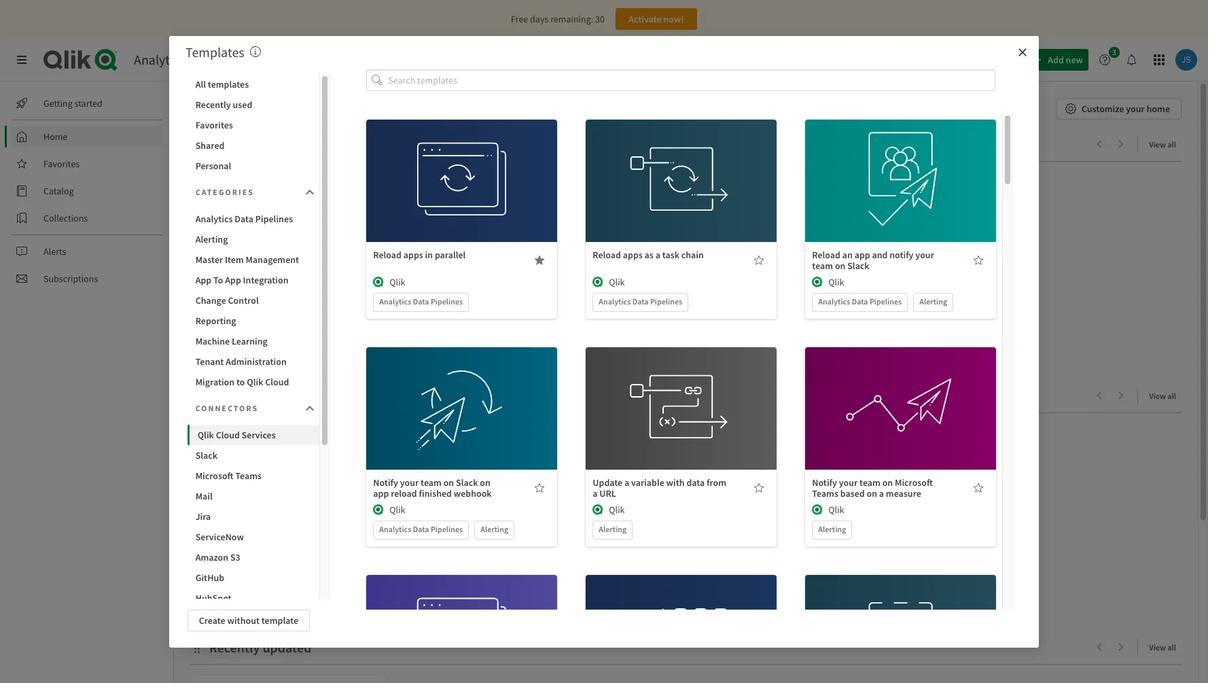 Task type: vqa. For each thing, say whether or not it's contained in the screenshot.
end
no



Task type: describe. For each thing, give the bounding box(es) containing it.
analytics data pipelines down "reload apps as a task chain"
[[599, 296, 683, 307]]

team for notify your team on microsoft teams based on a measure
[[860, 477, 881, 489]]

your for notify your team on microsoft teams based on a measure
[[839, 477, 858, 489]]

template for update a variable with data from a url
[[672, 388, 709, 400]]

your for notify your team on slack on app reload finished webhook
[[400, 477, 419, 489]]

recently used button
[[187, 94, 319, 115]]

explore
[[280, 136, 324, 153]]

first app for jacob simon icon at left top
[[199, 304, 235, 316]]

reload
[[391, 487, 417, 500]]

all for analytics to explore
[[1168, 139, 1177, 150]]

app inside notify your team on slack on app reload finished webhook
[[373, 487, 389, 500]]

view for analytics to explore
[[1150, 139, 1166, 150]]

use for reload an app and notify your team on slack
[[874, 160, 889, 172]]

data down reload an app and notify your team on slack
[[852, 296, 868, 307]]

use template for reload an app and notify your team on slack
[[874, 160, 928, 172]]

on inside reload an app and notify your team on slack
[[835, 260, 846, 272]]

details for update a variable with data from a url
[[668, 417, 696, 430]]

recently for 'recently updated' link
[[209, 639, 260, 656]]

recently used link
[[209, 387, 296, 404]]

details button for notify your team on microsoft teams based on a measure
[[859, 413, 944, 434]]

0 vertical spatial services
[[188, 51, 235, 68]]

analytics inside home main content
[[209, 136, 263, 153]]

alerts link
[[11, 241, 163, 262]]

updated for first jacob simon element from the bottom of the home main content
[[214, 570, 244, 580]]

master item management
[[196, 253, 299, 265]]

ago for jacob simon icon at left top
[[284, 318, 297, 329]]

add to favorites image for notify your team on microsoft teams based on a measure
[[974, 483, 984, 494]]

migration to qlik cloud
[[196, 376, 289, 388]]

remaining:
[[551, 13, 594, 25]]

qlik image for notify your team on slack on app reload finished webhook
[[373, 504, 384, 515]]

activate now! link
[[616, 8, 697, 30]]

Search templates text field
[[388, 69, 996, 91]]

migration
[[196, 376, 235, 388]]

template for notify your team on microsoft teams based on a measure
[[891, 388, 928, 400]]

recently used inside 'button'
[[196, 98, 252, 110]]

all templates
[[196, 78, 249, 90]]

to
[[213, 274, 223, 286]]

control
[[228, 294, 259, 306]]

amazon
[[196, 551, 228, 563]]

use template for notify your team on slack on app reload finished webhook
[[435, 388, 489, 400]]

amazon s3 button
[[187, 547, 319, 567]]

use template for reload apps as a task chain
[[655, 160, 709, 172]]

microsoft teams button
[[187, 465, 319, 486]]

qlik image for reload apps as a task chain
[[593, 277, 604, 288]]

template inside button
[[262, 614, 298, 626]]

pipelines down finished
[[431, 524, 463, 534]]

github button
[[187, 567, 319, 588]]

teams inside button
[[235, 469, 262, 482]]

close image
[[1018, 47, 1028, 57]]

getting
[[44, 97, 73, 109]]

reload for reload apps in parallel
[[373, 249, 402, 261]]

recently for recently used link at the left of the page
[[209, 387, 260, 404]]

microsoft inside button
[[196, 469, 234, 482]]

details button for reload an app and notify your team on slack
[[859, 185, 944, 207]]

updated 10 minutes ago for 1st jacob simon element
[[214, 318, 297, 329]]

master item management button
[[187, 249, 319, 269]]

pipelines inside "button"
[[255, 212, 293, 225]]

home inside home link
[[44, 131, 67, 143]]

qlik image for notify your team on microsoft teams based on a measure
[[812, 504, 823, 515]]

reload for reload apps as a task chain
[[593, 249, 621, 261]]

services inside button
[[242, 429, 276, 441]]

analytics left templates
[[134, 51, 185, 68]]

qlik for reload apps as a task chain
[[609, 276, 625, 288]]

data down "reload apps as a task chain"
[[633, 296, 649, 307]]

cloud inside button
[[265, 376, 289, 388]]

reporting button
[[187, 310, 319, 331]]

webhook
[[454, 487, 492, 500]]

create
[[199, 614, 225, 626]]

activate now!
[[629, 13, 684, 25]]

notify your team on microsoft teams based on a measure
[[812, 477, 933, 500]]

an
[[843, 249, 853, 261]]

mail button
[[187, 486, 319, 506]]

qlik for notify your team on slack on app reload finished webhook
[[390, 504, 405, 516]]

template for reload apps as a task chain
[[672, 160, 709, 172]]

home inside home main content
[[190, 98, 232, 119]]

qlik for update a variable with data from a url
[[609, 504, 625, 516]]

app to app integration button
[[187, 269, 319, 290]]

with
[[666, 477, 685, 489]]

reload an app and notify your team on slack
[[812, 249, 935, 272]]

slack button
[[187, 445, 319, 465]]

connectors
[[196, 403, 258, 413]]

servicenow button
[[187, 526, 319, 547]]

a inside notify your team on microsoft teams based on a measure
[[879, 487, 884, 500]]

move collection image for analytics
[[190, 137, 204, 151]]

home
[[1147, 103, 1170, 115]]

mail
[[196, 490, 213, 502]]

reporting
[[196, 314, 236, 327]]

reload apps as a task chain
[[593, 249, 704, 261]]

a right update
[[625, 477, 630, 489]]

activate
[[629, 13, 662, 25]]

teams inside notify your team on microsoft teams based on a measure
[[812, 487, 839, 500]]

github
[[196, 571, 224, 584]]

administration
[[226, 355, 287, 367]]

analytics services element
[[134, 51, 235, 68]]

details button for reload apps as a task chain
[[639, 185, 724, 207]]

minutes for jacob simon image
[[255, 570, 283, 580]]

details for notify your team on slack on app reload finished webhook
[[448, 417, 476, 430]]

first app for jacob simon image
[[199, 555, 235, 568]]

slack inside notify your team on slack on app reload finished webhook
[[456, 477, 478, 489]]

categories button
[[187, 178, 319, 206]]

used inside home main content
[[263, 387, 291, 404]]

s3
[[230, 551, 240, 563]]

analytics data pipelines button
[[187, 208, 319, 229]]

template for notify your team on slack on app reload finished webhook
[[452, 388, 489, 400]]

cloud inside button
[[216, 429, 240, 441]]

pipelines down parallel
[[431, 296, 463, 307]]

tenant administration button
[[187, 351, 319, 371]]

remove from favorites image
[[534, 255, 545, 266]]

qlik inside button
[[247, 376, 263, 388]]

updated for 1st jacob simon element
[[214, 318, 244, 329]]

shared button
[[187, 135, 319, 155]]

in
[[425, 249, 433, 261]]

all for recently updated
[[1168, 642, 1177, 653]]

add to favorites image for reload an app and notify your team on slack
[[974, 255, 984, 266]]

now!
[[664, 13, 684, 25]]

details for reload an app and notify your team on slack
[[887, 190, 915, 202]]

personal element
[[278, 284, 300, 306]]

qlik image for reload apps in parallel
[[373, 277, 384, 288]]

use for notify your team on microsoft teams based on a measure
[[874, 388, 889, 400]]

first for jacob simon icon at left top
[[199, 304, 217, 316]]

getting started
[[44, 97, 102, 109]]

amazon s3
[[196, 551, 240, 563]]

subscriptions
[[44, 273, 98, 285]]

hubspot button
[[187, 588, 319, 608]]

all templates button
[[187, 74, 319, 94]]

analytics to explore
[[209, 136, 324, 153]]

recently used inside home main content
[[209, 387, 291, 404]]

analytics inside "button"
[[196, 212, 233, 225]]

2 app from the left
[[225, 274, 241, 286]]

catalog link
[[11, 180, 163, 202]]

jira
[[196, 510, 211, 522]]

qlik for notify your team on microsoft teams based on a measure
[[829, 504, 845, 516]]

catalog
[[44, 185, 74, 197]]

use template button for reload apps as a task chain
[[639, 155, 724, 177]]

microsoft inside notify your team on microsoft teams based on a measure
[[895, 477, 933, 489]]

10 for jacob simon image
[[245, 570, 253, 580]]

app to app integration
[[196, 274, 289, 286]]

analytics down reload apps in parallel
[[379, 296, 411, 307]]

minutes for jacob simon icon at left top
[[255, 318, 283, 329]]

notify
[[890, 249, 914, 261]]

data inside the analytics data pipelines "button"
[[235, 212, 254, 225]]

customize
[[1082, 103, 1125, 115]]

change control button
[[187, 290, 319, 310]]

view all for analytics to explore
[[1150, 139, 1177, 150]]

from
[[707, 477, 727, 489]]

favorites link
[[11, 153, 163, 175]]

hubspot
[[196, 592, 231, 604]]

data down finished
[[413, 524, 429, 534]]

migration to qlik cloud button
[[187, 371, 319, 392]]

qlik cloud services
[[198, 429, 276, 441]]

collections link
[[11, 207, 163, 229]]

getting started link
[[11, 92, 163, 114]]

machine learning
[[196, 335, 268, 347]]

management
[[246, 253, 299, 265]]

apps for as
[[623, 249, 643, 261]]

qlik inside button
[[198, 429, 214, 441]]



Task type: locate. For each thing, give the bounding box(es) containing it.
templates
[[186, 43, 244, 60]]

1 vertical spatial recently
[[209, 387, 260, 404]]

jacob simon image
[[199, 569, 211, 581]]

and
[[872, 249, 888, 261]]

add to favorites image for update a variable with data from a url
[[754, 483, 765, 494]]

2 vertical spatial recently
[[209, 639, 260, 656]]

1 notify from the left
[[373, 477, 398, 489]]

2 notify from the left
[[812, 477, 837, 489]]

updated down s3
[[214, 570, 244, 580]]

favorites button
[[187, 115, 319, 135]]

first
[[199, 304, 217, 316], [199, 555, 217, 568]]

0 vertical spatial jacob simon element
[[199, 317, 211, 330]]

details button for update a variable with data from a url
[[639, 413, 724, 434]]

machine
[[196, 335, 230, 347]]

2 vertical spatial all
[[1168, 642, 1177, 653]]

used inside 'button'
[[233, 98, 252, 110]]

1 vertical spatial home
[[44, 131, 67, 143]]

10 for jacob simon icon at left top
[[245, 318, 253, 329]]

create without template
[[199, 614, 298, 626]]

categories
[[196, 187, 254, 197]]

apps left in
[[404, 249, 423, 261]]

reload left as
[[593, 249, 621, 261]]

1 horizontal spatial reload
[[593, 249, 621, 261]]

1 first app from the top
[[199, 304, 235, 316]]

1 horizontal spatial cloud
[[265, 376, 289, 388]]

qlik down 'administration'
[[247, 376, 263, 388]]

pipelines
[[255, 212, 293, 225], [431, 296, 463, 307], [650, 296, 683, 307], [870, 296, 902, 307], [431, 524, 463, 534]]

your inside reload an app and notify your team on slack
[[916, 249, 935, 261]]

navigation pane element
[[0, 87, 173, 295]]

master
[[196, 253, 223, 265]]

your right notify
[[916, 249, 935, 261]]

notify left finished
[[373, 477, 398, 489]]

0 vertical spatial favorites
[[196, 119, 233, 131]]

0 vertical spatial teams
[[235, 469, 262, 482]]

0 vertical spatial used
[[233, 98, 252, 110]]

qlik image down notify your team on slack on app reload finished webhook
[[373, 504, 384, 515]]

0 horizontal spatial team
[[421, 477, 442, 489]]

home link
[[11, 126, 163, 147]]

2 vertical spatial view all
[[1150, 642, 1177, 653]]

your left measure
[[839, 477, 858, 489]]

0 vertical spatial move collection image
[[190, 137, 204, 151]]

0 horizontal spatial microsoft
[[196, 469, 234, 482]]

view all for recently updated
[[1150, 642, 1177, 653]]

recently updated
[[209, 639, 312, 656]]

qlik down 'based'
[[829, 504, 845, 516]]

a left measure
[[879, 487, 884, 500]]

analytics down the an
[[819, 296, 851, 307]]

your
[[1126, 103, 1145, 115], [916, 249, 935, 261], [400, 477, 419, 489], [839, 477, 858, 489]]

1 vertical spatial favorites
[[44, 158, 80, 170]]

home down getting
[[44, 131, 67, 143]]

templates are pre-built automations that help you automate common business workflows. get started by selecting one of the pre-built templates or choose the blank canvas to build an automation from scratch. image
[[250, 46, 261, 57]]

to for qlik
[[236, 376, 245, 388]]

2 reload from the left
[[593, 249, 621, 261]]

1 vertical spatial cloud
[[216, 429, 240, 441]]

qlik down connectors on the bottom of page
[[198, 429, 214, 441]]

details for reload apps as a task chain
[[668, 190, 696, 202]]

2 first from the top
[[199, 555, 217, 568]]

free
[[511, 13, 528, 25]]

2 ago from the top
[[284, 570, 297, 580]]

1 vertical spatial 10
[[245, 570, 253, 580]]

2 horizontal spatial slack
[[848, 260, 870, 272]]

1 vertical spatial to
[[236, 376, 245, 388]]

1 vertical spatial jacob simon element
[[199, 569, 211, 581]]

connectors button
[[187, 395, 319, 422]]

1 vertical spatial view all link
[[1150, 387, 1182, 404]]

use for update a variable with data from a url
[[655, 388, 670, 400]]

1 horizontal spatial to
[[265, 136, 277, 153]]

1 ago from the top
[[284, 318, 297, 329]]

your left home
[[1126, 103, 1145, 115]]

use for reload apps as a task chain
[[655, 160, 670, 172]]

favorites up shared
[[196, 119, 233, 131]]

notify
[[373, 477, 398, 489], [812, 477, 837, 489]]

1 horizontal spatial slack
[[456, 477, 478, 489]]

updated
[[263, 639, 312, 656]]

first app up jacob simon icon at left top
[[199, 304, 235, 316]]

reload left the an
[[812, 249, 841, 261]]

data up the alerting button
[[235, 212, 254, 225]]

0 horizontal spatial reload
[[373, 249, 402, 261]]

team inside reload an app and notify your team on slack
[[812, 260, 833, 272]]

updated up machine learning at the left of page
[[214, 318, 244, 329]]

1 horizontal spatial home
[[190, 98, 232, 119]]

updated 10 minutes ago up machine learning button
[[214, 318, 297, 329]]

subscriptions link
[[11, 268, 163, 290]]

app right to
[[225, 274, 241, 286]]

to inside home main content
[[265, 136, 277, 153]]

to down tenant administration
[[236, 376, 245, 388]]

0 vertical spatial slack
[[848, 260, 870, 272]]

teams down slack 'button'
[[235, 469, 262, 482]]

data
[[687, 477, 705, 489]]

minutes up machine learning button
[[255, 318, 283, 329]]

to for explore
[[265, 136, 277, 153]]

first app
[[199, 304, 235, 316], [199, 555, 235, 568]]

notify left 'based'
[[812, 477, 837, 489]]

team left the an
[[812, 260, 833, 272]]

0 horizontal spatial home
[[44, 131, 67, 143]]

2 view from the top
[[1150, 391, 1166, 401]]

minutes down amazon s3 button
[[255, 570, 283, 580]]

jacob simon element up machine
[[199, 317, 211, 330]]

0 vertical spatial all
[[1168, 139, 1177, 150]]

qlik down url
[[609, 504, 625, 516]]

collections
[[44, 212, 88, 224]]

templates are pre-built automations that help you automate common business workflows. get started by selecting one of the pre-built templates or choose the blank canvas to build an automation from scratch. tooltip
[[250, 43, 261, 60]]

qlik down reload
[[390, 504, 405, 516]]

favorites
[[196, 119, 233, 131], [44, 158, 80, 170]]

notify for based
[[812, 477, 837, 489]]

qlik image down reload an app and notify your team on slack
[[812, 277, 823, 288]]

move collection image for recently
[[190, 640, 204, 654]]

alerting
[[196, 233, 228, 245], [920, 296, 948, 307], [481, 524, 509, 534], [599, 524, 627, 534], [819, 524, 846, 534]]

notify your team on slack on app reload finished webhook
[[373, 477, 492, 500]]

1 horizontal spatial apps
[[623, 249, 643, 261]]

details button for notify your team on slack on app reload finished webhook
[[420, 413, 505, 434]]

1 apps from the left
[[404, 249, 423, 261]]

1 vertical spatial teams
[[812, 487, 839, 500]]

slack up 'microsoft teams'
[[196, 449, 218, 461]]

2 updated 10 minutes ago from the top
[[214, 570, 297, 580]]

0 horizontal spatial services
[[188, 51, 235, 68]]

services up all templates
[[188, 51, 235, 68]]

recently inside 'button'
[[196, 98, 231, 110]]

update
[[593, 477, 623, 489]]

move collection image down create
[[190, 640, 204, 654]]

apps for in
[[404, 249, 423, 261]]

3 reload from the left
[[812, 249, 841, 261]]

your for customize your home
[[1126, 103, 1145, 115]]

to inside button
[[236, 376, 245, 388]]

3 view from the top
[[1150, 642, 1166, 653]]

analytics data pipelines down reload an app and notify your team on slack
[[819, 296, 902, 307]]

1 vertical spatial ago
[[284, 570, 297, 580]]

apps
[[404, 249, 423, 261], [623, 249, 643, 261]]

analytics services
[[134, 51, 235, 68]]

pipelines up the alerting button
[[255, 212, 293, 225]]

apps left as
[[623, 249, 643, 261]]

view
[[1150, 139, 1166, 150], [1150, 391, 1166, 401], [1150, 642, 1166, 653]]

chain
[[682, 249, 704, 261]]

1 vertical spatial all
[[1168, 391, 1177, 401]]

item
[[225, 253, 244, 265]]

10 down amazon s3 button
[[245, 570, 253, 580]]

1 vertical spatial first app
[[199, 555, 235, 568]]

microsoft right 'based'
[[895, 477, 933, 489]]

2 horizontal spatial team
[[860, 477, 881, 489]]

1 horizontal spatial team
[[812, 260, 833, 272]]

qlik for reload apps in parallel
[[390, 276, 405, 288]]

a right as
[[656, 249, 661, 261]]

servicenow
[[196, 531, 244, 543]]

0 vertical spatial cloud
[[265, 376, 289, 388]]

qlik image down reload apps in parallel
[[373, 277, 384, 288]]

0 vertical spatial view
[[1150, 139, 1166, 150]]

view all
[[1150, 139, 1177, 150], [1150, 391, 1177, 401], [1150, 642, 1177, 653]]

updated 10 minutes ago down amazon s3 button
[[214, 570, 297, 580]]

analytics down "reload apps as a task chain"
[[599, 296, 631, 307]]

1 view all from the top
[[1150, 139, 1177, 150]]

0 vertical spatial 10
[[245, 318, 253, 329]]

pipelines down reload an app and notify your team on slack
[[870, 296, 902, 307]]

0 vertical spatial home
[[190, 98, 232, 119]]

without
[[227, 614, 260, 626]]

reload apps in parallel
[[373, 249, 466, 261]]

1 horizontal spatial services
[[242, 429, 276, 441]]

used up favorites button
[[233, 98, 252, 110]]

slack inside reload an app and notify your team on slack
[[848, 260, 870, 272]]

template for reload apps in parallel
[[452, 160, 489, 172]]

parallel
[[435, 249, 466, 261]]

alerting inside button
[[196, 233, 228, 245]]

0 horizontal spatial cloud
[[216, 429, 240, 441]]

1 vertical spatial used
[[263, 387, 291, 404]]

team inside notify your team on microsoft teams based on a measure
[[860, 477, 881, 489]]

updated 10 minutes ago for first jacob simon element from the bottom of the home main content
[[214, 570, 297, 580]]

0 horizontal spatial slack
[[196, 449, 218, 461]]

3 view all from the top
[[1150, 642, 1177, 653]]

0 horizontal spatial apps
[[404, 249, 423, 261]]

1 horizontal spatial favorites
[[196, 119, 233, 131]]

reload for reload an app and notify your team on slack
[[812, 249, 841, 261]]

services up slack 'button'
[[242, 429, 276, 441]]

qlik image
[[593, 504, 604, 515]]

data
[[235, 212, 254, 225], [413, 296, 429, 307], [633, 296, 649, 307], [852, 296, 868, 307], [413, 524, 429, 534]]

details for reload apps in parallel
[[448, 190, 476, 202]]

to
[[265, 136, 277, 153], [236, 376, 245, 388]]

recently used
[[196, 98, 252, 110], [209, 387, 291, 404]]

qlik down reload apps in parallel
[[390, 276, 405, 288]]

0 vertical spatial to
[[265, 136, 277, 153]]

1 view all link from the top
[[1150, 135, 1182, 152]]

personal button
[[187, 155, 319, 176]]

first up jacob simon image
[[199, 555, 217, 568]]

data down reload apps in parallel
[[413, 296, 429, 307]]

1 horizontal spatial app
[[225, 274, 241, 286]]

qlik image down notify your team on microsoft teams based on a measure
[[812, 504, 823, 515]]

view all link for recently updated
[[1150, 638, 1182, 655]]

2 apps from the left
[[623, 249, 643, 261]]

1 vertical spatial view all
[[1150, 391, 1177, 401]]

use template button for notify your team on microsoft teams based on a measure
[[859, 383, 944, 405]]

1 horizontal spatial used
[[263, 387, 291, 404]]

based
[[841, 487, 865, 500]]

1 reload from the left
[[373, 249, 402, 261]]

details for notify your team on microsoft teams based on a measure
[[887, 417, 915, 430]]

1 vertical spatial updated
[[214, 570, 244, 580]]

2 jacob simon element from the top
[[199, 569, 211, 581]]

cloud down connectors on the bottom of page
[[216, 429, 240, 441]]

1 vertical spatial slack
[[196, 449, 218, 461]]

ago for jacob simon image
[[284, 570, 297, 580]]

microsoft teams
[[196, 469, 262, 482]]

template for reload an app and notify your team on slack
[[891, 160, 928, 172]]

create without template button
[[187, 609, 310, 631]]

1 vertical spatial view
[[1150, 391, 1166, 401]]

recently
[[196, 98, 231, 110], [209, 387, 260, 404], [209, 639, 260, 656]]

pipelines down the task
[[650, 296, 683, 307]]

1 horizontal spatial teams
[[812, 487, 839, 500]]

use template for update a variable with data from a url
[[655, 388, 709, 400]]

reload inside reload an app and notify your team on slack
[[812, 249, 841, 261]]

team right reload
[[421, 477, 442, 489]]

notify for app
[[373, 477, 398, 489]]

tenant administration
[[196, 355, 287, 367]]

change control
[[196, 294, 259, 306]]

analytics down categories
[[196, 212, 233, 225]]

jira button
[[187, 506, 319, 526]]

shared
[[196, 139, 225, 151]]

qlik down the an
[[829, 276, 845, 288]]

qlik for reload an app and notify your team on slack
[[829, 276, 845, 288]]

1 jacob simon element from the top
[[199, 317, 211, 330]]

jacob simon image
[[199, 317, 211, 330]]

0 vertical spatial updated
[[214, 318, 244, 329]]

view for recently updated
[[1150, 642, 1166, 653]]

first for jacob simon image
[[199, 555, 217, 568]]

home
[[190, 98, 232, 119], [44, 131, 67, 143]]

view all link
[[1150, 135, 1182, 152], [1150, 387, 1182, 404], [1150, 638, 1182, 655]]

1 view from the top
[[1150, 139, 1166, 150]]

task
[[662, 249, 680, 261]]

details button
[[420, 185, 505, 207], [639, 185, 724, 207], [859, 185, 944, 207], [420, 413, 505, 434], [639, 413, 724, 434], [859, 413, 944, 434]]

0 vertical spatial recently used
[[196, 98, 252, 110]]

used
[[233, 98, 252, 110], [263, 387, 291, 404]]

1 vertical spatial services
[[242, 429, 276, 441]]

slack inside 'button'
[[196, 449, 218, 461]]

machine learning button
[[187, 331, 319, 351]]

3 view all link from the top
[[1150, 638, 1182, 655]]

slack left and
[[848, 260, 870, 272]]

your inside customize your home button
[[1126, 103, 1145, 115]]

2 view all link from the top
[[1150, 387, 1182, 404]]

0 vertical spatial first app
[[199, 304, 235, 316]]

2 vertical spatial slack
[[456, 477, 478, 489]]

qlik image
[[373, 277, 384, 288], [593, 277, 604, 288], [812, 277, 823, 288], [373, 504, 384, 515], [812, 504, 823, 515]]

change
[[196, 294, 226, 306]]

first up jacob simon icon at left top
[[199, 304, 217, 316]]

ago down personal element
[[284, 318, 297, 329]]

1 horizontal spatial notify
[[812, 477, 837, 489]]

home main content
[[169, 82, 1208, 683]]

microsoft up mail
[[196, 469, 234, 482]]

3 all from the top
[[1168, 642, 1177, 653]]

integration
[[243, 274, 289, 286]]

0 vertical spatial ago
[[284, 318, 297, 329]]

2 vertical spatial view
[[1150, 642, 1166, 653]]

alerts
[[44, 245, 66, 258]]

0 horizontal spatial used
[[233, 98, 252, 110]]

analytics
[[134, 51, 185, 68], [209, 136, 263, 153], [196, 212, 233, 225], [379, 296, 411, 307], [599, 296, 631, 307], [819, 296, 851, 307], [379, 524, 411, 534]]

updated
[[214, 318, 244, 329], [214, 570, 244, 580]]

customize your home
[[1082, 103, 1170, 115]]

2 horizontal spatial reload
[[812, 249, 841, 261]]

use template button for reload an app and notify your team on slack
[[859, 155, 944, 177]]

add to favorites image
[[754, 255, 765, 266], [974, 255, 984, 266], [534, 483, 545, 494], [754, 483, 765, 494], [974, 483, 984, 494]]

1 horizontal spatial microsoft
[[895, 477, 933, 489]]

qlik image down "reload apps as a task chain"
[[593, 277, 604, 288]]

update a variable with data from a url
[[593, 477, 727, 500]]

personal
[[196, 159, 231, 172]]

started
[[74, 97, 102, 109]]

1 10 from the top
[[245, 318, 253, 329]]

finished
[[419, 487, 452, 500]]

close sidebar menu image
[[16, 54, 27, 65]]

1 vertical spatial updated 10 minutes ago
[[214, 570, 297, 580]]

qlik cloud services button
[[187, 424, 319, 445]]

0 vertical spatial view all link
[[1150, 135, 1182, 152]]

0 vertical spatial updated 10 minutes ago
[[214, 318, 297, 329]]

0 vertical spatial view all
[[1150, 139, 1177, 150]]

tenant
[[196, 355, 224, 367]]

to down favorites button
[[265, 136, 277, 153]]

2 all from the top
[[1168, 391, 1177, 401]]

2 vertical spatial view all link
[[1150, 638, 1182, 655]]

jacob simon element
[[199, 317, 211, 330], [199, 569, 211, 581]]

view all link for analytics to explore
[[1150, 135, 1182, 152]]

use template button for update a variable with data from a url
[[639, 383, 724, 405]]

1 vertical spatial recently used
[[209, 387, 291, 404]]

0 horizontal spatial favorites
[[44, 158, 80, 170]]

add to favorites image for reload apps as a task chain
[[754, 255, 765, 266]]

qlik
[[390, 276, 405, 288], [609, 276, 625, 288], [829, 276, 845, 288], [247, 376, 263, 388], [198, 429, 214, 441], [390, 504, 405, 516], [609, 504, 625, 516], [829, 504, 845, 516]]

your left finished
[[400, 477, 419, 489]]

qlik down "reload apps as a task chain"
[[609, 276, 625, 288]]

ago down amazon s3 button
[[284, 570, 297, 580]]

notify inside notify your team on microsoft teams based on a measure
[[812, 477, 837, 489]]

Search text field
[[691, 49, 907, 71]]

0 vertical spatial recently
[[196, 98, 231, 110]]

details button for reload apps in parallel
[[420, 185, 505, 207]]

team left measure
[[860, 477, 881, 489]]

2 first app from the top
[[199, 555, 235, 568]]

team inside notify your team on slack on app reload finished webhook
[[421, 477, 442, 489]]

your inside notify your team on slack on app reload finished webhook
[[400, 477, 419, 489]]

1 vertical spatial minutes
[[255, 570, 283, 580]]

0 horizontal spatial teams
[[235, 469, 262, 482]]

favorites inside button
[[196, 119, 233, 131]]

move collection image
[[190, 137, 204, 151], [190, 640, 204, 654]]

app inside reload an app and notify your team on slack
[[855, 249, 870, 261]]

10 up learning
[[245, 318, 253, 329]]

1 updated from the top
[[214, 318, 244, 329]]

jacob simon element down amazon
[[199, 569, 211, 581]]

use for notify your team on slack on app reload finished webhook
[[435, 388, 450, 400]]

1 vertical spatial move collection image
[[190, 640, 204, 654]]

0 vertical spatial first
[[199, 304, 217, 316]]

1 all from the top
[[1168, 139, 1177, 150]]

analytics down reload
[[379, 524, 411, 534]]

0 horizontal spatial app
[[196, 274, 212, 286]]

qlik image for reload an app and notify your team on slack
[[812, 277, 823, 288]]

free days remaining: 30
[[511, 13, 605, 25]]

2 minutes from the top
[[255, 570, 283, 580]]

templates
[[208, 78, 249, 90]]

analytics data pipelines down finished
[[379, 524, 463, 534]]

0 horizontal spatial notify
[[373, 477, 398, 489]]

analytics data pipelines inside "button"
[[196, 212, 293, 225]]

move collection image up personal
[[190, 137, 204, 151]]

use template button for reload apps in parallel
[[420, 155, 505, 177]]

use template for reload apps in parallel
[[435, 160, 489, 172]]

1 vertical spatial first
[[199, 555, 217, 568]]

add to favorites image for notify your team on slack on app reload finished webhook
[[534, 483, 545, 494]]

1 app from the left
[[196, 274, 212, 286]]

analytics data pipelines down reload apps in parallel
[[379, 296, 463, 307]]

2 10 from the top
[[245, 570, 253, 580]]

team for notify your team on slack on app reload finished webhook
[[421, 477, 442, 489]]

0 horizontal spatial to
[[236, 376, 245, 388]]

analytics down favorites button
[[209, 136, 263, 153]]

2 updated from the top
[[214, 570, 244, 580]]

microsoft
[[196, 469, 234, 482], [895, 477, 933, 489]]

a left url
[[593, 487, 598, 500]]

analytics data pipelines up the alerting button
[[196, 212, 293, 225]]

app
[[196, 274, 212, 286], [225, 274, 241, 286]]

your inside notify your team on microsoft teams based on a measure
[[839, 477, 858, 489]]

use for reload apps in parallel
[[435, 160, 450, 172]]

days
[[530, 13, 549, 25]]

cloud down 'administration'
[[265, 376, 289, 388]]

reload left in
[[373, 249, 402, 261]]

notify inside notify your team on slack on app reload finished webhook
[[373, 477, 398, 489]]

teams left 'based'
[[812, 487, 839, 500]]

use template button for notify your team on slack on app reload finished webhook
[[420, 383, 505, 405]]

used down 'administration'
[[263, 387, 291, 404]]

home down all
[[190, 98, 232, 119]]

slack right finished
[[456, 477, 478, 489]]

use template for notify your team on microsoft teams based on a measure
[[874, 388, 928, 400]]

2 view all from the top
[[1150, 391, 1177, 401]]

favorites inside 'navigation pane' "element"
[[44, 158, 80, 170]]

all
[[196, 78, 206, 90]]

app left to
[[196, 274, 212, 286]]

1 updated 10 minutes ago from the top
[[214, 318, 297, 329]]

0 vertical spatial minutes
[[255, 318, 283, 329]]

first app up github
[[199, 555, 235, 568]]

favorites up catalog on the left top
[[44, 158, 80, 170]]

1 first from the top
[[199, 304, 217, 316]]

1 minutes from the top
[[255, 318, 283, 329]]



